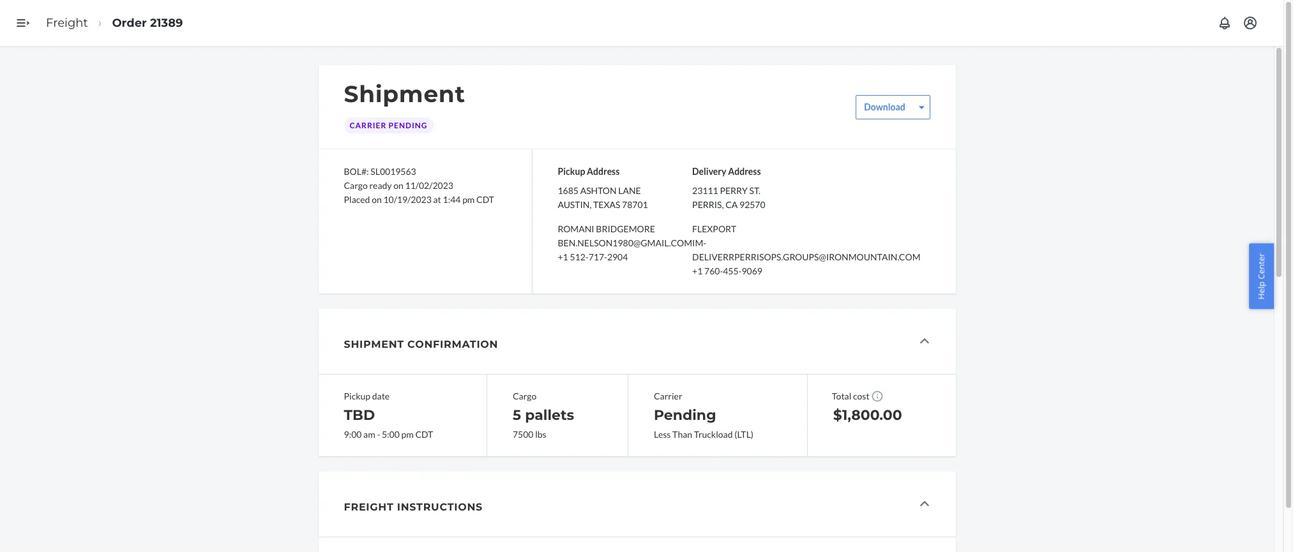 Task type: locate. For each thing, give the bounding box(es) containing it.
1 horizontal spatial pending
[[654, 407, 717, 424]]

1 vertical spatial carrier
[[654, 391, 683, 402]]

pending inside the "carrier pending less than truckload (ltl)"
[[654, 407, 717, 424]]

0 horizontal spatial cdt
[[416, 429, 433, 440]]

shipment up the carrier pending
[[344, 80, 466, 108]]

cargo inside cargo 5 pallets 7500 lbs
[[513, 391, 537, 402]]

0 horizontal spatial address
[[587, 166, 620, 177]]

+1 inside 'romani bridgemore ben.nelson1980@gmail.com +1 512-717-2904'
[[558, 252, 569, 263]]

pm inside the bol#: sl0019563 cargo ready on 11/02/2023 placed on 10/19/2023 at 1:44 pm cdt
[[463, 194, 475, 205]]

download
[[865, 101, 906, 112]]

0 horizontal spatial pickup
[[344, 391, 371, 402]]

at
[[434, 194, 441, 205]]

order 21389
[[112, 16, 183, 30]]

5:00
[[382, 429, 400, 440]]

delivery address
[[693, 166, 761, 177]]

1 vertical spatial cargo
[[513, 391, 537, 402]]

cdt right the 5:00
[[416, 429, 433, 440]]

ashton
[[581, 185, 617, 196]]

1 vertical spatial freight
[[344, 502, 394, 514]]

cargo down bol#:
[[344, 180, 368, 191]]

1 vertical spatial shipment
[[344, 339, 404, 351]]

pending
[[389, 121, 428, 130], [654, 407, 717, 424]]

address up ashton
[[587, 166, 620, 177]]

pm
[[463, 194, 475, 205], [402, 429, 414, 440]]

cdt right 1:44
[[477, 194, 494, 205]]

0 vertical spatial shipment
[[344, 80, 466, 108]]

freight for freight instructions
[[344, 502, 394, 514]]

1:44
[[443, 194, 461, 205]]

9069
[[742, 266, 763, 277]]

pending for carrier pending
[[389, 121, 428, 130]]

1 vertical spatial cdt
[[416, 429, 433, 440]]

placed
[[344, 194, 370, 205]]

on down ready
[[372, 194, 382, 205]]

1 horizontal spatial pickup
[[558, 166, 585, 177]]

carrier up less
[[654, 391, 683, 402]]

$1,800.00
[[834, 407, 903, 424]]

order
[[112, 16, 147, 30]]

cargo 5 pallets 7500 lbs
[[513, 391, 575, 440]]

pm right the 5:00
[[402, 429, 414, 440]]

texas
[[594, 199, 621, 210]]

1 shipment from the top
[[344, 80, 466, 108]]

pickup inside 'pickup date tbd 9:00 am - 5:00 pm cdt'
[[344, 391, 371, 402]]

cost
[[854, 391, 870, 402]]

on down sl0019563
[[394, 180, 404, 191]]

2 address from the left
[[729, 166, 761, 177]]

+1
[[558, 252, 569, 263], [693, 266, 703, 277]]

total
[[832, 391, 852, 402]]

0 vertical spatial carrier
[[350, 121, 387, 130]]

ready
[[370, 180, 392, 191]]

pickup
[[558, 166, 585, 177], [344, 391, 371, 402]]

shipment up date
[[344, 339, 404, 351]]

pm right 1:44
[[463, 194, 475, 205]]

bol#: sl0019563 cargo ready on 11/02/2023 placed on 10/19/2023 at 1:44 pm cdt
[[344, 166, 494, 205]]

cargo
[[344, 180, 368, 191], [513, 391, 537, 402]]

1 vertical spatial on
[[372, 194, 382, 205]]

on
[[394, 180, 404, 191], [372, 194, 382, 205]]

open account menu image
[[1243, 15, 1259, 31]]

address
[[587, 166, 620, 177], [729, 166, 761, 177]]

2 shipment from the top
[[344, 339, 404, 351]]

carrier
[[350, 121, 387, 130], [654, 391, 683, 402]]

carrier pending
[[350, 121, 428, 130]]

+1 left 760-
[[693, 266, 703, 277]]

cdt
[[477, 194, 494, 205], [416, 429, 433, 440]]

1 vertical spatial +1
[[693, 266, 703, 277]]

1 horizontal spatial +1
[[693, 266, 703, 277]]

austin,
[[558, 199, 592, 210]]

0 vertical spatial pm
[[463, 194, 475, 205]]

im-
[[693, 238, 707, 249]]

1 horizontal spatial address
[[729, 166, 761, 177]]

1685
[[558, 185, 579, 196]]

1 horizontal spatial carrier
[[654, 391, 683, 402]]

shipment
[[344, 80, 466, 108], [344, 339, 404, 351]]

carrier up bol#:
[[350, 121, 387, 130]]

0 vertical spatial cdt
[[477, 194, 494, 205]]

bol#:
[[344, 166, 369, 177]]

1 vertical spatial pm
[[402, 429, 414, 440]]

0 vertical spatial pickup
[[558, 166, 585, 177]]

address up st.
[[729, 166, 761, 177]]

1 horizontal spatial cdt
[[477, 194, 494, 205]]

pm inside 'pickup date tbd 9:00 am - 5:00 pm cdt'
[[402, 429, 414, 440]]

pickup up 1685
[[558, 166, 585, 177]]

order 21389 link
[[112, 16, 183, 30]]

freight
[[46, 16, 88, 30], [344, 502, 394, 514]]

(ltl)
[[735, 429, 754, 440]]

freight inside breadcrumbs navigation
[[46, 16, 88, 30]]

0 horizontal spatial pm
[[402, 429, 414, 440]]

0 vertical spatial pending
[[389, 121, 428, 130]]

shipment for shipment
[[344, 80, 466, 108]]

freight inside 'button'
[[344, 502, 394, 514]]

1 horizontal spatial pm
[[463, 194, 475, 205]]

help center
[[1256, 253, 1268, 300]]

open notifications image
[[1218, 15, 1233, 31]]

0 vertical spatial cargo
[[344, 180, 368, 191]]

1 vertical spatial pickup
[[344, 391, 371, 402]]

+1 for +1 512-717-2904
[[558, 252, 569, 263]]

caret down image
[[919, 103, 925, 112]]

5
[[513, 407, 521, 424]]

1 horizontal spatial cargo
[[513, 391, 537, 402]]

0 vertical spatial freight
[[46, 16, 88, 30]]

0 horizontal spatial freight
[[46, 16, 88, 30]]

pending up than
[[654, 407, 717, 424]]

tbd
[[344, 407, 375, 424]]

+1 left 512-
[[558, 252, 569, 263]]

perry
[[720, 185, 748, 196]]

1 vertical spatial pending
[[654, 407, 717, 424]]

romani
[[558, 224, 595, 235]]

0 vertical spatial on
[[394, 180, 404, 191]]

confirmation
[[408, 339, 499, 351]]

sl0019563
[[371, 166, 416, 177]]

0 horizontal spatial +1
[[558, 252, 569, 263]]

shipment confirmation
[[344, 339, 499, 351]]

freight link
[[46, 16, 88, 30]]

open navigation image
[[15, 15, 31, 31]]

shipment inside shipment confirmation button
[[344, 339, 404, 351]]

1 horizontal spatial freight
[[344, 502, 394, 514]]

pending up sl0019563
[[389, 121, 428, 130]]

+1 inside flexport im- deliverrperrisops.groups@ironmountain.com +1 760-455-9069
[[693, 266, 703, 277]]

pickup up tbd
[[344, 391, 371, 402]]

0 horizontal spatial cargo
[[344, 180, 368, 191]]

address for ashton
[[587, 166, 620, 177]]

cargo up "5"
[[513, 391, 537, 402]]

0 horizontal spatial on
[[372, 194, 382, 205]]

romani bridgemore ben.nelson1980@gmail.com +1 512-717-2904
[[558, 224, 693, 263]]

0 horizontal spatial carrier
[[350, 121, 387, 130]]

carrier pending less than truckload (ltl)
[[654, 391, 754, 440]]

carrier inside the "carrier pending less than truckload (ltl)"
[[654, 391, 683, 402]]

lbs
[[536, 429, 547, 440]]

freight for freight
[[46, 16, 88, 30]]

carrier for carrier pending
[[350, 121, 387, 130]]

chevron up image
[[920, 499, 929, 509]]

0 horizontal spatial pending
[[389, 121, 428, 130]]

am
[[364, 429, 376, 440]]

1 address from the left
[[587, 166, 620, 177]]

0 vertical spatial +1
[[558, 252, 569, 263]]



Task type: describe. For each thing, give the bounding box(es) containing it.
1685 ashton lane austin, texas 78701
[[558, 185, 648, 210]]

10/19/2023
[[384, 194, 432, 205]]

help center button
[[1250, 244, 1275, 309]]

shipment confirmation button
[[319, 309, 956, 375]]

date
[[372, 391, 390, 402]]

ben.nelson1980@gmail.com
[[558, 238, 693, 249]]

bridgemore
[[596, 224, 655, 235]]

breadcrumbs navigation
[[36, 4, 193, 42]]

cdt inside 'pickup date tbd 9:00 am - 5:00 pm cdt'
[[416, 429, 433, 440]]

455-
[[723, 266, 742, 277]]

717-
[[589, 252, 608, 263]]

pickup for pickup date tbd 9:00 am - 5:00 pm cdt
[[344, 391, 371, 402]]

total cost
[[832, 391, 870, 402]]

pending for carrier pending less than truckload (ltl)
[[654, 407, 717, 424]]

flexport
[[693, 224, 737, 235]]

chevron up image
[[920, 336, 929, 346]]

7500
[[513, 429, 534, 440]]

lane
[[619, 185, 641, 196]]

pickup date tbd 9:00 am - 5:00 pm cdt
[[344, 391, 433, 440]]

23111
[[693, 185, 719, 196]]

cdt inside the bol#: sl0019563 cargo ready on 11/02/2023 placed on 10/19/2023 at 1:44 pm cdt
[[477, 194, 494, 205]]

freight instructions button
[[319, 472, 956, 537]]

ca
[[726, 199, 738, 210]]

help
[[1256, 281, 1268, 300]]

than
[[673, 429, 693, 440]]

512-
[[570, 252, 589, 263]]

92570
[[740, 199, 766, 210]]

truckload
[[694, 429, 733, 440]]

78701
[[622, 199, 648, 210]]

1 horizontal spatial on
[[394, 180, 404, 191]]

instructions
[[397, 502, 483, 514]]

perris,
[[693, 199, 724, 210]]

st.
[[750, 185, 761, 196]]

23111 perry st. perris, ca 92570
[[693, 185, 766, 210]]

+1 for +1 760-455-9069
[[693, 266, 703, 277]]

shipment for shipment confirmation
[[344, 339, 404, 351]]

less
[[654, 429, 671, 440]]

freight instructions
[[344, 502, 483, 514]]

delivery
[[693, 166, 727, 177]]

flexport im- deliverrperrisops.groups@ironmountain.com +1 760-455-9069
[[693, 224, 921, 277]]

760-
[[705, 266, 723, 277]]

carrier for carrier pending less than truckload (ltl)
[[654, 391, 683, 402]]

address for perry
[[729, 166, 761, 177]]

9:00
[[344, 429, 362, 440]]

11/02/2023
[[405, 180, 454, 191]]

pickup address
[[558, 166, 620, 177]]

21389
[[150, 16, 183, 30]]

center
[[1256, 253, 1268, 279]]

2904
[[608, 252, 628, 263]]

pickup for pickup address
[[558, 166, 585, 177]]

cargo inside the bol#: sl0019563 cargo ready on 11/02/2023 placed on 10/19/2023 at 1:44 pm cdt
[[344, 180, 368, 191]]

-
[[377, 429, 380, 440]]

pallets
[[525, 407, 575, 424]]

deliverrperrisops.groups@ironmountain.com
[[693, 252, 921, 263]]



Task type: vqa. For each thing, say whether or not it's contained in the screenshot.


